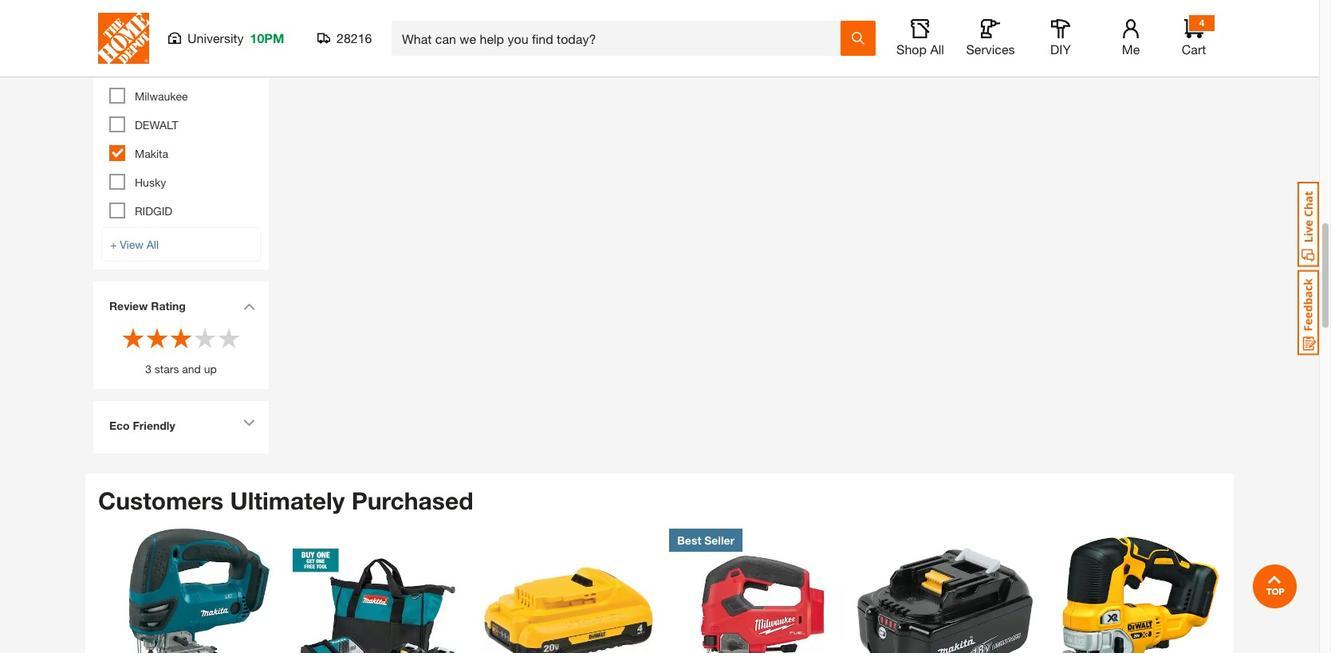 Task type: vqa. For each thing, say whether or not it's contained in the screenshot.
Eco Friendly
yes



Task type: locate. For each thing, give the bounding box(es) containing it.
star symbol image up 3 stars and up
[[169, 326, 193, 350]]

star symbol image
[[145, 326, 169, 350], [193, 326, 217, 350], [217, 326, 241, 350]]

services button
[[965, 19, 1016, 57]]

stars
[[155, 362, 179, 375]]

university 10pm
[[187, 30, 284, 45]]

ridgid link
[[135, 204, 172, 217]]

all right shop
[[930, 41, 944, 57]]

20v max xr cordless brushless jigsaw (tool only) image
[[1046, 529, 1221, 653]]

2 caret icon image from the top
[[243, 419, 255, 426]]

eco friendly link
[[101, 409, 261, 445]]

milwaukee
[[135, 89, 188, 102]]

2 star symbol image from the left
[[169, 326, 193, 350]]

diy
[[1051, 41, 1071, 57]]

0 vertical spatial caret icon image
[[243, 303, 255, 311]]

the home depot logo image
[[98, 13, 149, 64]]

1 star symbol image from the left
[[145, 326, 169, 350]]

seller
[[704, 534, 735, 547]]

What can we help you find today? search field
[[402, 22, 840, 55]]

star symbol image down review
[[121, 326, 145, 350]]

services
[[966, 41, 1015, 57]]

star symbol image
[[121, 326, 145, 350], [169, 326, 193, 350]]

all inside button
[[930, 41, 944, 57]]

husky
[[135, 175, 166, 189]]

1 vertical spatial caret icon image
[[243, 419, 255, 426]]

all
[[930, 41, 944, 57], [147, 237, 159, 251]]

eco
[[109, 418, 130, 432]]

dewalt link
[[135, 118, 178, 131]]

review
[[109, 299, 148, 312]]

rating
[[151, 299, 186, 312]]

+ view all
[[110, 237, 159, 251]]

0 horizontal spatial star symbol image
[[121, 326, 145, 350]]

18v lxt lithium-ion high capacity battery pack 5.0ah with fuel gauge image
[[857, 529, 1033, 653]]

cart
[[1182, 41, 1206, 57]]

18v lxt lithium-ion cordless variable speed jigsaw (tool-only) image
[[104, 529, 280, 653]]

0 vertical spatial all
[[930, 41, 944, 57]]

customers ultimately purchased
[[98, 486, 473, 515]]

best seller
[[677, 534, 735, 547]]

shop all button
[[895, 19, 946, 57]]

milwaukee link
[[135, 89, 188, 102]]

Search text field
[[105, 43, 257, 75]]

1 vertical spatial all
[[147, 237, 159, 251]]

friendly
[[133, 418, 175, 432]]

all right the view
[[147, 237, 159, 251]]

1 horizontal spatial star symbol image
[[169, 326, 193, 350]]

2 star symbol image from the left
[[193, 326, 217, 350]]

makita link
[[135, 146, 168, 160]]

1 horizontal spatial all
[[930, 41, 944, 57]]

review rating link
[[109, 297, 213, 314]]

caret icon image
[[243, 303, 255, 311], [243, 419, 255, 426]]

18v lxt lithium-ion battery and rapid optimum charger starter pack (5.0ah) image
[[293, 529, 468, 653]]



Task type: describe. For each thing, give the bounding box(es) containing it.
view
[[120, 237, 143, 251]]

eco friendly
[[109, 418, 175, 432]]

makita
[[135, 146, 168, 160]]

brand
[[109, 16, 141, 30]]

husky link
[[135, 175, 166, 189]]

3
[[145, 362, 151, 375]]

28216 button
[[317, 30, 372, 46]]

and
[[182, 362, 201, 375]]

brand link
[[101, 7, 261, 43]]

0 horizontal spatial all
[[147, 237, 159, 251]]

20v max compact lithium-ion 4.0ah battery pack image
[[481, 529, 656, 653]]

+
[[110, 237, 117, 251]]

cart 4
[[1182, 17, 1206, 57]]

live chat image
[[1298, 182, 1319, 267]]

dewalt
[[135, 118, 178, 131]]

feedback link image
[[1298, 270, 1319, 356]]

purchased
[[351, 486, 473, 515]]

shop
[[897, 41, 927, 57]]

up
[[204, 362, 217, 375]]

3 stars and up
[[145, 362, 217, 375]]

10pm
[[250, 30, 284, 45]]

+ view all link
[[101, 227, 261, 261]]

ridgid
[[135, 204, 172, 217]]

me
[[1122, 41, 1140, 57]]

28216
[[337, 30, 372, 45]]

1 star symbol image from the left
[[121, 326, 145, 350]]

4
[[1199, 17, 1205, 29]]

1 caret icon image from the top
[[243, 303, 255, 311]]

diy button
[[1035, 19, 1086, 57]]

ultimately
[[230, 486, 345, 515]]

me button
[[1106, 19, 1157, 57]]

customers
[[98, 486, 224, 515]]

shop all
[[897, 41, 944, 57]]

university
[[187, 30, 244, 45]]

caret icon image inside eco friendly link
[[243, 419, 255, 426]]

3 star symbol image from the left
[[217, 326, 241, 350]]

best
[[677, 534, 701, 547]]

m18 fuel 18v lithium-ion brushless cordless jig saw (tool-only) image
[[669, 529, 845, 653]]

review rating
[[109, 299, 186, 312]]



